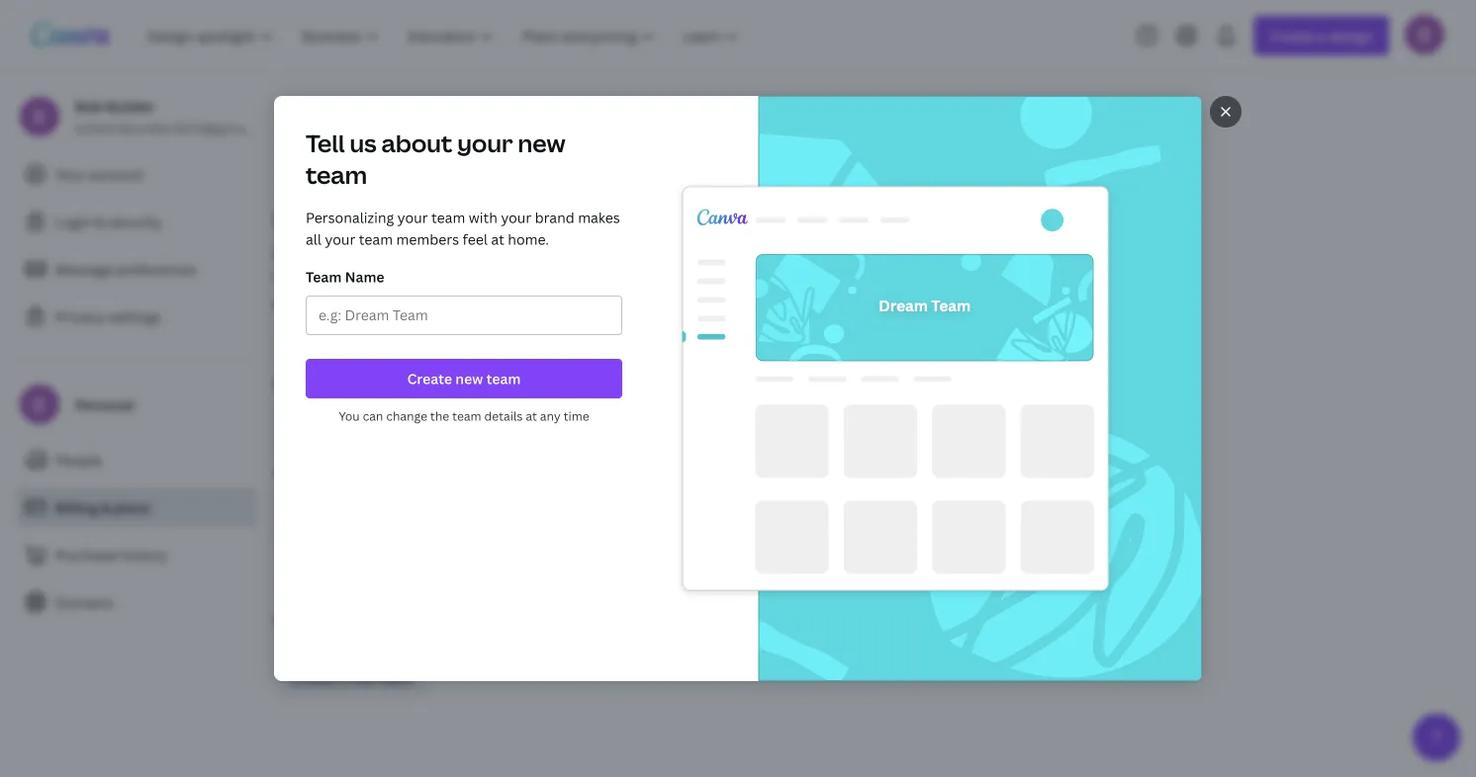 Task type: describe. For each thing, give the bounding box(es) containing it.
this is the name registered under your tax id.
[[273, 440, 490, 454]]

0 horizontal spatial are
[[413, 265, 434, 283]]

your account
[[55, 165, 143, 184]]

this for this will appear on your invoice.
[[273, 533, 293, 547]]

new inside + add new billing contact 'button'
[[316, 149, 344, 168]]

contacts
[[317, 71, 376, 90]]

domains link
[[16, 583, 257, 622]]

create new team
[[407, 370, 521, 388]]

create a new team
[[289, 669, 414, 688]]

details
[[484, 408, 523, 424]]

your
[[55, 165, 86, 184]]

this for this is the name registered under your tax id.
[[273, 440, 293, 454]]

0 horizontal spatial the
[[305, 440, 321, 454]]

feel
[[463, 230, 488, 249]]

can
[[363, 408, 383, 424]]

purchase
[[55, 546, 117, 564]]

team for team name
[[306, 268, 342, 286]]

builder
[[106, 96, 155, 115]]

billing inside all billing-related emails will be sent to your email address and these billing contacts
[[273, 71, 314, 90]]

login
[[55, 212, 92, 231]]

brand
[[535, 208, 575, 227]]

emails
[[390, 49, 434, 68]]

to
[[516, 49, 530, 68]]

new inside create new team button
[[455, 370, 483, 388]]

home.
[[508, 230, 549, 249]]

message preferences link
[[16, 249, 257, 289]]

countries
[[346, 265, 410, 283]]

team name
[[306, 268, 384, 286]]

1 vertical spatial will
[[295, 533, 312, 547]]

1 horizontal spatial at
[[526, 408, 537, 424]]

a inside tax id enter this information if you are a tax-exempt organization. only supported countries are shown.
[[488, 243, 496, 262]]

under
[[404, 440, 433, 454]]

tell
[[306, 127, 345, 159]]

supported
[[273, 265, 343, 283]]

is
[[295, 440, 303, 454]]

Enter an email address text field
[[286, 100, 713, 138]]

bob
[[75, 96, 102, 115]]

0 vertical spatial are
[[464, 243, 485, 262]]

exempt
[[524, 243, 574, 262]]

+ add new billing contact
[[275, 149, 444, 168]]

& for billing
[[101, 498, 110, 517]]

+ add new billing contact button
[[273, 139, 446, 178]]

invoice.
[[390, 533, 427, 547]]

tax-
[[499, 243, 524, 262]]

tax for tax id
[[273, 465, 292, 482]]

your account link
[[16, 154, 257, 194]]

a inside create a new team button
[[337, 669, 345, 688]]

1 horizontal spatial name
[[363, 373, 395, 390]]

enter
[[273, 243, 309, 262]]

people link
[[16, 440, 257, 480]]

related
[[339, 49, 387, 68]]

all
[[306, 230, 322, 249]]

preferences
[[116, 260, 197, 278]]

your up home.
[[501, 208, 531, 227]]

billing
[[55, 498, 98, 517]]

Enter your legal company name text field
[[286, 401, 755, 438]]

tax for tax id enter this information if you are a tax-exempt organization. only supported countries are shown.
[[273, 209, 302, 233]]

you
[[339, 408, 360, 424]]

about
[[381, 127, 452, 159]]

purchase history
[[55, 546, 167, 564]]

be
[[463, 49, 480, 68]]

domains
[[55, 593, 114, 612]]

id for tax id enter this information if you are a tax-exempt organization. only supported countries are shown.
[[306, 209, 325, 233]]

tax id
[[273, 465, 308, 482]]

new inside tell us about your new team
[[518, 127, 566, 159]]

and
[[663, 49, 688, 68]]

+
[[275, 149, 282, 168]]

these
[[692, 49, 729, 68]]

registered
[[353, 440, 402, 454]]

history
[[120, 546, 167, 564]]

address
[[607, 49, 660, 68]]

all
[[273, 49, 290, 68]]

any
[[540, 408, 561, 424]]

create new team button
[[306, 359, 622, 399]]

tax id enter this information if you are a tax-exempt organization. only supported countries are shown.
[[273, 209, 698, 283]]

privacy settings
[[55, 307, 161, 326]]

change
[[386, 408, 427, 424]]

1 vertical spatial name
[[324, 440, 350, 454]]



Task type: locate. For each thing, give the bounding box(es) containing it.
id for tax id
[[295, 465, 308, 482]]

1 horizontal spatial will
[[437, 49, 460, 68]]

id inside tax id enter this information if you are a tax-exempt organization. only supported countries are shown.
[[306, 209, 325, 233]]

0 horizontal spatial name
[[324, 440, 350, 454]]

if
[[423, 243, 432, 262]]

this left is
[[273, 440, 293, 454]]

privacy settings link
[[16, 297, 257, 336]]

0 horizontal spatial will
[[295, 533, 312, 547]]

tax
[[273, 209, 302, 233], [273, 465, 292, 482]]

1 vertical spatial &
[[101, 498, 110, 517]]

name up can
[[363, 373, 395, 390]]

billing inside + add new billing contact 'button'
[[347, 149, 389, 168]]

1 this from the top
[[273, 440, 293, 454]]

your right about
[[457, 127, 513, 159]]

are up shown.
[[464, 243, 485, 262]]

0 vertical spatial &
[[95, 212, 104, 231]]

team
[[306, 268, 342, 286], [273, 611, 319, 635]]

this
[[313, 243, 338, 262]]

will
[[437, 49, 460, 68], [295, 533, 312, 547]]

members
[[396, 230, 459, 249]]

appear
[[314, 533, 348, 547]]

0 vertical spatial will
[[437, 49, 460, 68]]

Team Name text field
[[319, 297, 609, 334]]

tell us about your new team
[[306, 127, 566, 191]]

privacy
[[55, 307, 105, 326]]

tax down legal on the left of the page
[[273, 465, 292, 482]]

create a new team button
[[273, 659, 429, 698]]

purchase history link
[[16, 535, 257, 575]]

your left tax
[[435, 440, 457, 454]]

0 vertical spatial name
[[363, 373, 395, 390]]

2 this from the top
[[273, 533, 293, 547]]

plans
[[114, 498, 150, 517]]

login & security link
[[16, 202, 257, 241]]

your inside tell us about your new team
[[457, 127, 513, 159]]

0 horizontal spatial billing
[[273, 71, 314, 90]]

1 horizontal spatial the
[[430, 408, 449, 424]]

1 horizontal spatial a
[[488, 243, 496, 262]]

your inside all billing-related emails will be sent to your email address and these billing contacts
[[533, 49, 564, 68]]

personalizing your team with your brand makes all your team members feel at home.
[[306, 208, 620, 249]]

makes
[[578, 208, 620, 227]]

company
[[306, 373, 360, 390]]

0 horizontal spatial a
[[337, 669, 345, 688]]

billing & plans
[[55, 498, 150, 517]]

name down you
[[324, 440, 350, 454]]

personal
[[75, 395, 134, 414]]

1 vertical spatial tax
[[273, 465, 292, 482]]

email
[[567, 49, 603, 68]]

the
[[430, 408, 449, 424], [305, 440, 321, 454]]

top level navigation element
[[135, 16, 755, 55]]

team down this
[[306, 268, 342, 286]]

all billing-related emails will be sent to your email address and these billing contacts
[[273, 49, 729, 90]]

0 vertical spatial team
[[306, 268, 342, 286]]

this left 'appear'
[[273, 533, 293, 547]]

create for create new team
[[407, 370, 452, 388]]

name
[[363, 373, 395, 390], [324, 440, 350, 454]]

1 vertical spatial a
[[337, 669, 345, 688]]

this will appear on your invoice.
[[273, 533, 427, 547]]

1 vertical spatial the
[[305, 440, 321, 454]]

at
[[491, 230, 504, 249], [526, 408, 537, 424]]

new inside create a new team button
[[348, 669, 376, 688]]

billing right tell
[[347, 149, 389, 168]]

id up this
[[306, 209, 325, 233]]

1 horizontal spatial billing
[[347, 149, 389, 168]]

are down if
[[413, 265, 434, 283]]

Enter your tax ID text field
[[286, 494, 755, 531]]

contact
[[392, 149, 444, 168]]

1 vertical spatial create
[[289, 669, 334, 688]]

0 vertical spatial the
[[430, 408, 449, 424]]

the right change at bottom left
[[430, 408, 449, 424]]

sent
[[483, 49, 512, 68]]

tax
[[459, 440, 474, 454]]

bob builder b0bth3builder2k23@gmail.com
[[75, 96, 285, 137]]

name
[[345, 268, 384, 286]]

you
[[435, 243, 460, 262]]

0 vertical spatial a
[[488, 243, 496, 262]]

your
[[533, 49, 564, 68], [457, 127, 513, 159], [397, 208, 428, 227], [501, 208, 531, 227], [325, 230, 355, 249], [435, 440, 457, 454], [365, 533, 387, 547]]

will left be
[[437, 49, 460, 68]]

1 vertical spatial are
[[413, 265, 434, 283]]

this
[[273, 440, 293, 454], [273, 533, 293, 547]]

information
[[341, 243, 420, 262]]

1 horizontal spatial are
[[464, 243, 485, 262]]

0 horizontal spatial create
[[289, 669, 334, 688]]

& left plans
[[101, 498, 110, 517]]

people
[[55, 451, 101, 469]]

legal company name
[[273, 373, 395, 390]]

new
[[518, 127, 566, 159], [316, 149, 344, 168], [455, 370, 483, 388], [348, 669, 376, 688]]

are
[[464, 243, 485, 262], [413, 265, 434, 283]]

your down personalizing
[[325, 230, 355, 249]]

shown.
[[438, 265, 485, 283]]

organization.
[[578, 243, 664, 262]]

billing down all
[[273, 71, 314, 90]]

will left 'appear'
[[295, 533, 312, 547]]

0 vertical spatial billing
[[273, 71, 314, 90]]

tax up enter
[[273, 209, 302, 233]]

0 vertical spatial create
[[407, 370, 452, 388]]

security
[[108, 212, 162, 231]]

country
[[316, 296, 362, 313]]

& for login
[[95, 212, 104, 231]]

the right is
[[305, 440, 321, 454]]

billing-
[[294, 49, 339, 68]]

create for create a new team
[[289, 669, 334, 688]]

0 vertical spatial this
[[273, 440, 293, 454]]

1 vertical spatial team
[[273, 611, 319, 635]]

with
[[469, 208, 498, 227]]

2 tax from the top
[[273, 465, 292, 482]]

add
[[286, 149, 313, 168]]

1 tax from the top
[[273, 209, 302, 233]]

1 vertical spatial at
[[526, 408, 537, 424]]

billing & plans link
[[16, 488, 257, 527]]

time
[[564, 408, 589, 424]]

1 horizontal spatial create
[[407, 370, 452, 388]]

account
[[89, 165, 143, 184]]

at right feel
[[491, 230, 504, 249]]

1 vertical spatial this
[[273, 533, 293, 547]]

0 vertical spatial at
[[491, 230, 504, 249]]

a
[[488, 243, 496, 262], [337, 669, 345, 688]]

login & security
[[55, 212, 162, 231]]

your right on
[[365, 533, 387, 547]]

issuing country
[[273, 296, 362, 313]]

billing
[[273, 71, 314, 90], [347, 149, 389, 168]]

issuing
[[273, 296, 313, 313]]

create
[[407, 370, 452, 388], [289, 669, 334, 688]]

team for team
[[273, 611, 319, 635]]

you can change the team details at any time
[[339, 408, 589, 424]]

team up create a new team
[[273, 611, 319, 635]]

id down is
[[295, 465, 308, 482]]

your right to
[[533, 49, 564, 68]]

b0bth3builder2k23@gmail.com
[[75, 118, 285, 137]]

id.
[[477, 440, 490, 454]]

message preferences
[[55, 260, 197, 278]]

on
[[350, 533, 363, 547]]

will inside all billing-related emails will be sent to your email address and these billing contacts
[[437, 49, 460, 68]]

0 vertical spatial tax
[[273, 209, 302, 233]]

your up members at the top of page
[[397, 208, 428, 227]]

&
[[95, 212, 104, 231], [101, 498, 110, 517]]

tax inside tax id enter this information if you are a tax-exempt organization. only supported countries are shown.
[[273, 209, 302, 233]]

& right login
[[95, 212, 104, 231]]

only
[[667, 243, 698, 262]]

1 vertical spatial billing
[[347, 149, 389, 168]]

1 vertical spatial id
[[295, 465, 308, 482]]

at left any
[[526, 408, 537, 424]]

settings
[[108, 307, 161, 326]]

0 horizontal spatial at
[[491, 230, 504, 249]]

us
[[350, 127, 377, 159]]

team inside tell us about your new team
[[306, 159, 367, 191]]

message
[[55, 260, 113, 278]]

at inside personalizing your team with your brand makes all your team members feel at home.
[[491, 230, 504, 249]]

legal
[[273, 373, 304, 390]]

personalizing
[[306, 208, 394, 227]]

team
[[306, 159, 367, 191], [431, 208, 465, 227], [359, 230, 393, 249], [486, 370, 521, 388], [452, 408, 481, 424], [379, 669, 414, 688]]

0 vertical spatial id
[[306, 209, 325, 233]]



Task type: vqa. For each thing, say whether or not it's contained in the screenshot.
"Page 1 / 1"
no



